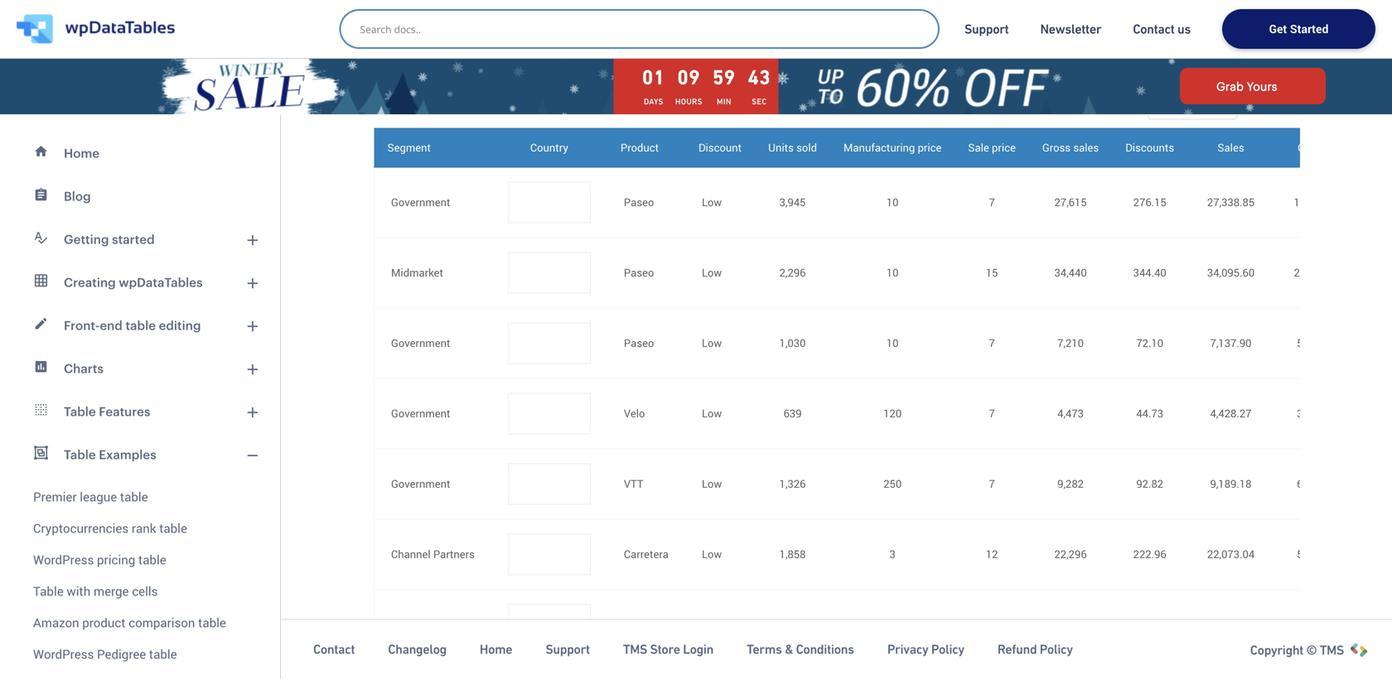 Task type: vqa. For each thing, say whether or not it's contained in the screenshot.


Task type: locate. For each thing, give the bounding box(es) containing it.
carretera down vtt
[[624, 547, 669, 562]]

cryptocurrencies rank table
[[33, 520, 187, 537]]

low left 1,858 on the right bottom of page
[[702, 547, 722, 562]]

policy right privacy
[[932, 643, 965, 658]]

3 paseo from the top
[[624, 336, 654, 351]]

table inside cryptocurrencies rank table link
[[159, 520, 187, 537]]

27,615
[[1055, 195, 1088, 210]]

0 vertical spatial support
[[965, 22, 1009, 36]]

1 vertical spatial carretera
[[624, 618, 669, 633]]

2 vertical spatial paseo
[[624, 336, 654, 351]]

3 for 1,858
[[890, 547, 896, 562]]

0 horizontal spatial support link
[[546, 642, 590, 658]]

wordpress pedigree table
[[33, 646, 177, 663]]

©
[[1307, 643, 1318, 658]]

92.82
[[1137, 477, 1164, 492]]

creating wpdatatables
[[64, 275, 203, 290]]

0 horizontal spatial home
[[64, 146, 100, 160]]

0 vertical spatial 3
[[890, 547, 896, 562]]

0 horizontal spatial home link
[[10, 132, 270, 175]]

columns button
[[374, 49, 483, 82]]

3 7 from the top
[[990, 406, 996, 421]]

hours
[[676, 97, 703, 107]]

price right 'sale' on the top
[[992, 140, 1016, 155]]

120
[[884, 406, 902, 421]]

4 low from the top
[[702, 406, 722, 421]]

1 price from the left
[[918, 140, 942, 155]]

2 policy from the left
[[1040, 643, 1073, 658]]

7 for 7,210
[[990, 336, 996, 351]]

1 vertical spatial home
[[480, 643, 513, 658]]

1,858
[[780, 547, 806, 562]]

contact us
[[1134, 22, 1191, 36]]

front-
[[64, 318, 100, 333]]

2 government from the top
[[391, 336, 451, 351]]

copyright
[[1251, 643, 1304, 658]]

low down discount: activate to sort column ascending element
[[702, 195, 722, 210]]

wordpress up with
[[33, 552, 94, 569]]

1 vertical spatial home link
[[480, 642, 513, 658]]

&
[[785, 643, 794, 658]]

terms & conditions link
[[747, 642, 855, 658]]

government for 1,030
[[391, 336, 451, 351]]

table left with
[[33, 583, 64, 600]]

low left 2,296
[[702, 265, 722, 280]]

1 vertical spatial contact
[[313, 643, 355, 658]]

0 horizontal spatial contact
[[313, 643, 355, 658]]

table right rank at the bottom left of the page
[[159, 520, 187, 537]]

table examples
[[64, 448, 156, 462]]

tms
[[623, 643, 648, 658], [1321, 643, 1345, 658]]

0 vertical spatial table
[[64, 405, 96, 419]]

3 down 250
[[890, 547, 896, 562]]

table with merge cells
[[33, 583, 158, 600]]

low
[[702, 195, 722, 210], [702, 265, 722, 280], [702, 336, 722, 351], [702, 406, 722, 421], [702, 477, 722, 492], [702, 547, 722, 562], [702, 618, 722, 633]]

table right end
[[126, 318, 156, 333]]

with
[[67, 583, 91, 600]]

2 vertical spatial table
[[33, 583, 64, 600]]

table for table examples
[[64, 448, 96, 462]]

wordpress pricing table link
[[10, 545, 270, 576]]

1 vertical spatial 3
[[890, 618, 896, 633]]

table inside wordpress pricing table link
[[138, 552, 166, 569]]

1 horizontal spatial home link
[[480, 642, 513, 658]]

low for 3,945
[[702, 195, 722, 210]]

0 vertical spatial paseo
[[624, 195, 654, 210]]

blog
[[64, 189, 91, 204]]

contact for contact
[[313, 643, 355, 658]]

entries
[[1252, 96, 1288, 111]]

table up the cells
[[138, 552, 166, 569]]

contact link
[[313, 642, 355, 658]]

34,440
[[1055, 265, 1088, 280]]

cryptocurrencies rank table link
[[10, 513, 270, 545]]

6,630
[[1298, 477, 1324, 492]]

1 vertical spatial wordpress
[[33, 646, 94, 663]]

19,725
[[1295, 195, 1327, 210]]

paseo for 3,945
[[624, 195, 654, 210]]

tms left 'store' at the bottom left
[[623, 643, 648, 658]]

product: activate to sort column ascending element
[[608, 128, 686, 167]]

4 7 from the top
[[990, 477, 996, 492]]

table inside premier league table link
[[120, 489, 148, 506]]

carretera up 'store' at the bottom left
[[624, 618, 669, 633]]

2 price from the left
[[992, 140, 1016, 155]]

table with merge cells link
[[10, 576, 270, 608]]

table for table features
[[64, 405, 96, 419]]

1 wordpress from the top
[[33, 552, 94, 569]]

0 vertical spatial carretera
[[624, 547, 669, 562]]

table for table with merge cells
[[33, 583, 64, 600]]

policy for privacy policy
[[932, 643, 965, 658]]

2 3 from the top
[[890, 618, 896, 633]]

table inside wordpress pedigree table link
[[149, 646, 177, 663]]

1 horizontal spatial home
[[480, 643, 513, 658]]

government for 1,210
[[391, 618, 451, 633]]

1 government from the top
[[391, 195, 451, 210]]

1 low from the top
[[702, 195, 722, 210]]

min
[[717, 97, 732, 107]]

getting
[[64, 232, 109, 247]]

1 horizontal spatial price
[[992, 140, 1016, 155]]

units
[[769, 140, 794, 155]]

privacy
[[888, 643, 929, 658]]

table inside the amazon product comparison table link
[[198, 615, 226, 632]]

3 up privacy
[[890, 618, 896, 633]]

3 low from the top
[[702, 336, 722, 351]]

0 vertical spatial wordpress
[[33, 552, 94, 569]]

policy
[[932, 643, 965, 658], [1040, 643, 1073, 658]]

01
[[643, 66, 666, 89]]

government for 639
[[391, 406, 451, 421]]

table inside table features "link"
[[64, 405, 96, 419]]

1 vertical spatial table
[[64, 448, 96, 462]]

table inside table examples link
[[64, 448, 96, 462]]

7 up 12
[[990, 477, 996, 492]]

4,473
[[1058, 406, 1084, 421]]

low right vtt
[[702, 477, 722, 492]]

conditions
[[796, 643, 855, 658]]

0 vertical spatial support link
[[965, 21, 1009, 37]]

1 policy from the left
[[932, 643, 965, 658]]

home right changelog link
[[480, 643, 513, 658]]

charts
[[64, 361, 104, 376]]

22,960
[[1295, 265, 1327, 280]]

2 paseo from the top
[[624, 265, 654, 280]]

refund policy
[[998, 643, 1073, 658]]

Search input search field
[[360, 17, 928, 41]]

4 government from the top
[[391, 477, 451, 492]]

wordpress for wordpress pedigree table
[[33, 646, 94, 663]]

tms store login link
[[623, 642, 714, 658]]

2 wordpress from the top
[[33, 646, 94, 663]]

comparison
[[129, 615, 195, 632]]

7 for 4,473
[[990, 406, 996, 421]]

wordpress down amazon
[[33, 646, 94, 663]]

7 down sale price: activate to sort column ascending element
[[990, 195, 996, 210]]

discount: activate to sort column ascending element
[[686, 128, 755, 167]]

low for 1,210
[[702, 618, 722, 633]]

home link right changelog link
[[480, 642, 513, 658]]

0 horizontal spatial price
[[918, 140, 942, 155]]

price
[[918, 140, 942, 155], [992, 140, 1016, 155]]

home up blog
[[64, 146, 100, 160]]

country
[[531, 140, 569, 155]]

1 horizontal spatial policy
[[1040, 643, 1073, 658]]

table down comparison
[[149, 646, 177, 663]]

1 horizontal spatial support
[[965, 22, 1009, 36]]

price left 'sale' on the top
[[918, 140, 942, 155]]

7 down 15
[[990, 336, 996, 351]]

10 for 7,210
[[887, 336, 899, 351]]

222.96
[[1134, 547, 1167, 562]]

support link
[[965, 21, 1009, 37], [546, 642, 590, 658]]

0 horizontal spatial tms
[[623, 643, 648, 658]]

1 carretera from the top
[[624, 547, 669, 562]]

front-end table editing link
[[10, 304, 270, 347]]

table right comparison
[[198, 615, 226, 632]]

table examples link
[[10, 434, 270, 477]]

policy down the 423,500
[[1040, 643, 1073, 658]]

units sold: activate to sort column ascending element
[[755, 128, 831, 167]]

paseo for 1,030
[[624, 336, 654, 351]]

0 vertical spatial contact
[[1134, 22, 1175, 36]]

7
[[990, 195, 996, 210], [990, 336, 996, 351], [990, 406, 996, 421], [990, 477, 996, 492]]

low up login
[[702, 618, 722, 633]]

22,073.04
[[1208, 547, 1255, 562]]

7,210
[[1058, 336, 1084, 351]]

1 vertical spatial support
[[546, 643, 590, 658]]

5 low from the top
[[702, 477, 722, 492]]

7 left "4,473"
[[990, 406, 996, 421]]

0 vertical spatial home link
[[10, 132, 270, 175]]

2 carretera from the top
[[624, 618, 669, 633]]

government
[[391, 195, 451, 210], [391, 336, 451, 351], [391, 406, 451, 421], [391, 477, 451, 492], [391, 618, 451, 633]]

grab
[[1217, 80, 1244, 93]]

carretera for 1,858
[[624, 547, 669, 562]]

7 low from the top
[[702, 618, 722, 633]]

2 7 from the top
[[990, 336, 996, 351]]

59
[[713, 66, 736, 89]]

1 7 from the top
[[990, 195, 996, 210]]

low right velo
[[702, 406, 722, 421]]

yours
[[1248, 80, 1278, 93]]

72.10
[[1137, 336, 1164, 351]]

43
[[748, 66, 771, 89]]

get
[[1270, 21, 1288, 37]]

0 horizontal spatial support
[[546, 643, 590, 658]]

10 for 27,615
[[887, 195, 899, 210]]

started
[[1291, 21, 1329, 37]]

Search form search field
[[360, 17, 928, 41]]

table up cryptocurrencies rank table link
[[120, 489, 148, 506]]

tms store login
[[623, 643, 714, 658]]

1 3 from the top
[[890, 547, 896, 562]]

3 government from the top
[[391, 406, 451, 421]]

5 government from the top
[[391, 618, 451, 633]]

2 low from the top
[[702, 265, 722, 280]]

wpdatatables
[[119, 275, 203, 290]]

0 horizontal spatial policy
[[932, 643, 965, 658]]

table up "premier league table"
[[64, 448, 96, 462]]

table inside front-end table editing link
[[126, 318, 156, 333]]

table
[[126, 318, 156, 333], [120, 489, 148, 506], [159, 520, 187, 537], [138, 552, 166, 569], [198, 615, 226, 632], [149, 646, 177, 663]]

paseo for 2,296
[[624, 265, 654, 280]]

contact
[[1134, 22, 1175, 36], [313, 643, 355, 658]]

6 low from the top
[[702, 547, 722, 562]]

home link up blog
[[10, 132, 270, 175]]

639
[[784, 406, 802, 421]]

low for 639
[[702, 406, 722, 421]]

276.15
[[1134, 195, 1167, 210]]

low for 1,326
[[702, 477, 722, 492]]

product
[[82, 615, 126, 632]]

low left 1,030
[[702, 336, 722, 351]]

1 vertical spatial support link
[[546, 642, 590, 658]]

1 horizontal spatial contact
[[1134, 22, 1175, 36]]

10 button
[[1160, 91, 1227, 119]]

table down charts
[[64, 405, 96, 419]]

tms right ©
[[1321, 643, 1345, 658]]

3,195
[[1298, 406, 1324, 421]]

1 paseo from the top
[[624, 195, 654, 210]]

1 vertical spatial paseo
[[624, 265, 654, 280]]

premier league table
[[33, 489, 148, 506]]



Task type: describe. For each thing, give the bounding box(es) containing it.
low for 1,030
[[702, 336, 722, 351]]

wordpress for wordpress pricing table
[[33, 552, 94, 569]]

vtt
[[624, 477, 644, 492]]

wpdatatables - tables and charts manager wordpress plugin image
[[17, 14, 175, 44]]

419,265.00
[[1205, 618, 1258, 633]]

low for 2,296
[[702, 265, 722, 280]]

changelog
[[388, 643, 447, 658]]

1 horizontal spatial tms
[[1321, 643, 1345, 658]]

rank
[[132, 520, 156, 537]]

discounts: activate to sort column ascending element
[[1113, 128, 1188, 167]]

support for right support link
[[965, 22, 1009, 36]]

units sold
[[769, 140, 818, 155]]

refund policy link
[[998, 642, 1073, 658]]

midmarket
[[391, 265, 444, 280]]

editing
[[159, 318, 201, 333]]

sales
[[1218, 140, 1245, 155]]

copyright © tms
[[1251, 643, 1345, 658]]

2,296
[[780, 265, 806, 280]]

3 for 1,210
[[890, 618, 896, 633]]

product
[[621, 140, 659, 155]]

channel
[[391, 547, 431, 562]]

table for premier league table
[[120, 489, 148, 506]]

government for 3,945
[[391, 195, 451, 210]]

grab yours link
[[1181, 68, 1327, 104]]

discounts
[[1126, 140, 1175, 155]]

charts link
[[10, 347, 270, 391]]

4,428.27
[[1211, 406, 1252, 421]]

7,137.90
[[1211, 336, 1252, 351]]

cogs: activate to sort column ascending element
[[1275, 128, 1347, 167]]

10 inside button
[[1160, 97, 1173, 112]]

15
[[987, 265, 999, 280]]

contact for contact us
[[1134, 22, 1175, 36]]

manufacturing
[[844, 140, 916, 155]]

velo
[[624, 406, 645, 421]]

government for 1,326
[[391, 477, 451, 492]]

getting started link
[[10, 218, 270, 261]]

segment: activate to sort column ascending element
[[374, 128, 492, 167]]

cells
[[132, 583, 158, 600]]

amazon product comparison table
[[33, 615, 226, 632]]

10 for 34,440
[[887, 265, 899, 280]]

To text field
[[585, 0, 769, 11]]

premier league table link
[[10, 477, 270, 513]]

partners
[[434, 547, 475, 562]]

table for wordpress pricing table
[[138, 552, 166, 569]]

5,574
[[1298, 547, 1324, 562]]

price for manufacturing price
[[918, 140, 942, 155]]

350
[[983, 618, 1002, 633]]

cogs
[[1299, 140, 1323, 155]]

table for cryptocurrencies rank table
[[159, 520, 187, 537]]

amazon product comparison table link
[[10, 608, 270, 639]]

print button
[[492, 49, 567, 82]]

days
[[644, 97, 664, 107]]

refund
[[998, 643, 1038, 658]]

creating
[[64, 275, 116, 290]]

discount
[[699, 140, 742, 155]]

5,150
[[1298, 336, 1324, 351]]

blog link
[[10, 175, 270, 218]]

sale price: activate to sort column ascending element
[[955, 128, 1030, 167]]

7 for 27,615
[[990, 195, 996, 210]]

features
[[99, 405, 150, 419]]

store
[[650, 643, 681, 658]]

344.40
[[1134, 265, 1167, 280]]

9,282
[[1058, 477, 1084, 492]]

1,326
[[780, 477, 806, 492]]

manufacturing price: activate to sort column ascending element
[[831, 128, 955, 167]]

0 vertical spatial home
[[64, 146, 100, 160]]

segment
[[388, 140, 431, 155]]

44.73
[[1137, 406, 1164, 421]]

login
[[683, 643, 714, 658]]

us
[[1178, 22, 1191, 36]]

sec
[[752, 97, 767, 107]]

getting started
[[64, 232, 155, 247]]

terms & conditions
[[747, 643, 855, 658]]

9,189.18
[[1211, 477, 1252, 492]]

columns
[[408, 57, 454, 73]]

250
[[884, 477, 902, 492]]

country: activate to sort column ascending element
[[492, 128, 608, 167]]

table features link
[[10, 391, 270, 434]]

1,030
[[780, 336, 806, 351]]

27,338.85
[[1208, 195, 1255, 210]]

1 horizontal spatial support link
[[965, 21, 1009, 37]]

wordpress pricing table
[[33, 552, 166, 569]]

wordpress pedigree table link
[[10, 639, 270, 671]]

channel partners
[[391, 547, 475, 562]]

table features
[[64, 405, 150, 419]]

newsletter link
[[1041, 21, 1102, 37]]

4,235.00
[[1130, 618, 1171, 633]]

sales: activate to sort column ascending element
[[1188, 128, 1275, 167]]

1,210
[[780, 618, 806, 633]]

34,095.60
[[1208, 265, 1255, 280]]

table for front-end table editing
[[126, 318, 156, 333]]

terms
[[747, 643, 782, 658]]

carretera for 1,210
[[624, 618, 669, 633]]

3,945
[[780, 195, 806, 210]]

low for 1,858
[[702, 547, 722, 562]]

policy for refund policy
[[1040, 643, 1073, 658]]

manufacturing price
[[844, 140, 942, 155]]

7 for 9,282
[[990, 477, 996, 492]]

423,500
[[1052, 618, 1091, 633]]

314,600
[[1292, 618, 1330, 633]]

support for support link to the bottom
[[546, 643, 590, 658]]

front-end table editing
[[64, 318, 201, 333]]

print
[[526, 57, 552, 73]]

price for sale price
[[992, 140, 1016, 155]]

grab yours
[[1217, 80, 1278, 93]]

table for wordpress pedigree table
[[149, 646, 177, 663]]

gross sales: activate to sort column ascending element
[[1030, 128, 1113, 167]]

examples
[[99, 448, 156, 462]]

newsletter
[[1041, 22, 1102, 36]]



